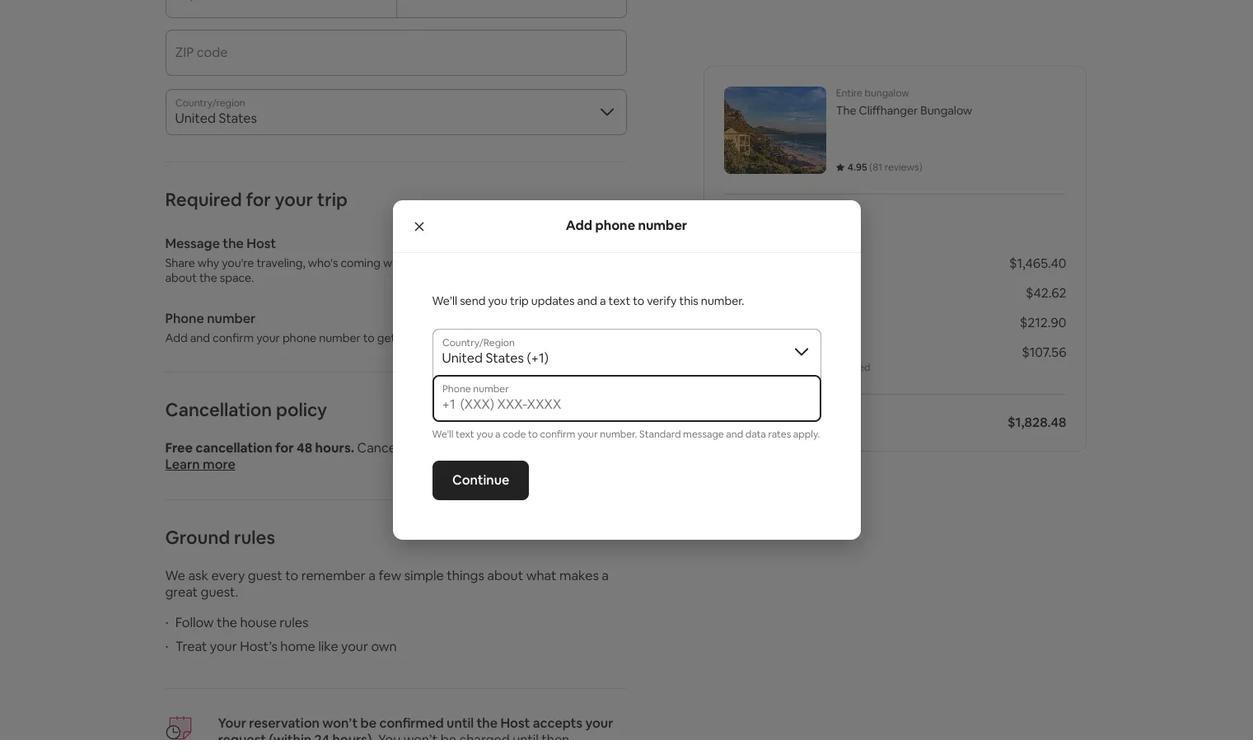 Task type: locate. For each thing, give the bounding box(es) containing it.
1 horizontal spatial number
[[319, 330, 361, 345]]

1 horizontal spatial trip
[[398, 330, 417, 345]]

united states (+1) element
[[432, 329, 821, 375]]

states inside popup button
[[486, 349, 524, 367]]

you left love
[[485, 255, 504, 270]]

love
[[507, 255, 528, 270]]

like
[[318, 638, 338, 655]]

number. down +1 telephone field
[[600, 428, 637, 441]]

1 horizontal spatial states
[[486, 349, 524, 367]]

$42.62
[[1026, 284, 1067, 302]]

number down space.
[[207, 310, 256, 327]]

1 vertical spatial add
[[165, 330, 188, 345]]

treat
[[175, 638, 207, 655]]

follow the house rules treat your host's home like your own
[[175, 614, 397, 655]]

1 horizontal spatial phone
[[595, 217, 635, 234]]

for left 48
[[275, 439, 294, 457]]

united states element
[[165, 89, 627, 135]]

assistance
[[724, 361, 773, 374]]

number left get
[[319, 330, 361, 345]]

host inside your reservation won't be confirmed until the host accepts your request (within 24 hours).
[[501, 714, 530, 732]]

0 horizontal spatial about
[[165, 270, 197, 285]]

the up you're
[[223, 235, 244, 252]]

1 vertical spatial rules
[[280, 614, 309, 631]]

rules up the home
[[280, 614, 309, 631]]

you left code
[[477, 428, 493, 441]]

add inside phone number add and confirm your phone number to get trip updates.
[[165, 330, 188, 345]]

1 vertical spatial united
[[442, 349, 483, 367]]

required for your trip
[[165, 188, 348, 211]]

0 vertical spatial number.
[[701, 293, 745, 308]]

your inside phone number add and confirm your phone number to get trip updates.
[[256, 330, 280, 345]]

1 horizontal spatial text
[[609, 293, 631, 308]]

1 vertical spatial number
[[207, 310, 256, 327]]

1 horizontal spatial host
[[501, 714, 530, 732]]

phone up we'll send you trip updates and a text to verify this number.
[[595, 217, 635, 234]]

confirm inside phone number dialog
[[540, 428, 576, 441]]

cliffhanger
[[859, 103, 918, 118]]

and right you,
[[433, 255, 453, 270]]

states inside button
[[219, 110, 257, 127]]

trip left the updates
[[510, 293, 529, 308]]

host
[[247, 235, 276, 252], [501, 714, 530, 732]]

1 vertical spatial what
[[526, 567, 557, 584]]

rules
[[234, 526, 275, 549], [280, 614, 309, 631]]

your
[[275, 188, 313, 211], [256, 330, 280, 345], [578, 428, 598, 441], [210, 638, 237, 655], [341, 638, 368, 655], [585, 714, 613, 732]]

united inside popup button
[[442, 349, 483, 367]]

0 vertical spatial add
[[566, 217, 593, 234]]

2 vertical spatial you
[[477, 428, 493, 441]]

confirm
[[213, 330, 254, 345], [540, 428, 576, 441]]

$107.56
[[1022, 344, 1067, 361]]

trip
[[317, 188, 348, 211], [510, 293, 529, 308], [398, 330, 417, 345]]

0 horizontal spatial for
[[246, 188, 271, 211]]

0 horizontal spatial confirm
[[213, 330, 254, 345]]

united
[[175, 110, 216, 127], [442, 349, 483, 367]]

1 vertical spatial trip
[[510, 293, 529, 308]]

you inside the message the host share why you're traveling, who's coming with you, and what you love about the space.
[[485, 255, 504, 270]]

reservation
[[249, 714, 320, 732]]

message the host share why you're traveling, who's coming with you, and what you love about the space.
[[165, 235, 531, 285]]

text left verify
[[609, 293, 631, 308]]

united up 'required'
[[175, 110, 216, 127]]

1 horizontal spatial rules
[[280, 614, 309, 631]]

1 vertical spatial confirm
[[540, 428, 576, 441]]

and left data
[[726, 428, 743, 441]]

trip for you
[[510, 293, 529, 308]]

a left few
[[369, 567, 376, 584]]

add inside phone number dialog
[[566, 217, 593, 234]]

confirmed
[[379, 714, 444, 732]]

we ask every guest to remember a few simple things about what makes a great guest.
[[165, 567, 609, 601]]

2 horizontal spatial number
[[638, 217, 687, 234]]

hours.
[[315, 439, 354, 457]]

0 horizontal spatial number
[[207, 310, 256, 327]]

trip right get
[[398, 330, 417, 345]]

space.
[[220, 270, 254, 285]]

we'll
[[432, 428, 454, 441]]

for
[[246, 188, 271, 211], [275, 439, 294, 457], [488, 439, 506, 457]]

0 horizontal spatial united
[[175, 110, 216, 127]]

your right accepts
[[585, 714, 613, 732]]

learn
[[165, 456, 200, 473]]

share
[[165, 255, 195, 270]]

+1 telephone field
[[460, 396, 811, 413]]

0 vertical spatial host
[[247, 235, 276, 252]]

united states (+1) button
[[432, 329, 821, 375]]

2 horizontal spatial for
[[488, 439, 506, 457]]

about right things
[[487, 567, 523, 584]]

1 vertical spatial fee
[[814, 314, 834, 331]]

what inside we ask every guest to remember a few simple things about what makes a great guest.
[[526, 567, 557, 584]]

0 horizontal spatial host
[[247, 235, 276, 252]]

0 vertical spatial trip
[[317, 188, 348, 211]]

assistance services fee included
[[724, 361, 871, 374]]

we
[[165, 567, 185, 584]]

host left accepts
[[501, 714, 530, 732]]

phone
[[165, 310, 204, 327]]

verify
[[647, 293, 677, 308]]

simple
[[404, 567, 444, 584]]

guest.
[[201, 583, 239, 601]]

about
[[165, 270, 197, 285], [487, 567, 523, 584]]

for right 17 at the bottom of the page
[[488, 439, 506, 457]]

number. up airbnb
[[701, 293, 745, 308]]

confirm right code
[[540, 428, 576, 441]]

0 horizontal spatial phone
[[283, 330, 317, 345]]

phone inside dialog
[[595, 217, 635, 234]]

the
[[223, 235, 244, 252], [199, 270, 217, 285], [217, 614, 237, 631], [477, 714, 498, 732]]

2 vertical spatial trip
[[398, 330, 417, 345]]

a left partial
[[509, 439, 516, 457]]

what up send
[[456, 255, 482, 270]]

0 vertical spatial what
[[456, 255, 482, 270]]

cleaning fee button
[[724, 284, 800, 302]]

for right 'required'
[[246, 188, 271, 211]]

united for united states
[[175, 110, 216, 127]]

add down phone
[[165, 330, 188, 345]]

your inside phone number dialog
[[578, 428, 598, 441]]

(
[[870, 161, 873, 174]]

request
[[218, 731, 266, 740]]

24
[[314, 731, 330, 740]]

0 vertical spatial confirm
[[213, 330, 254, 345]]

the
[[836, 103, 857, 118]]

your
[[218, 714, 246, 732]]

0 vertical spatial you
[[485, 255, 504, 270]]

text right we'll
[[456, 428, 474, 441]]

your up "traveling,"
[[275, 188, 313, 211]]

1 vertical spatial phone
[[283, 330, 317, 345]]

remember
[[301, 567, 366, 584]]

partial
[[519, 439, 558, 457]]

won't
[[322, 714, 358, 732]]

learn more button
[[165, 456, 235, 473]]

the right until
[[477, 714, 498, 732]]

number
[[638, 217, 687, 234], [207, 310, 256, 327], [319, 330, 361, 345]]

1 vertical spatial host
[[501, 714, 530, 732]]

and
[[433, 255, 453, 270], [577, 293, 597, 308], [190, 330, 210, 345], [726, 428, 743, 441]]

your right like
[[341, 638, 368, 655]]

apply.
[[793, 428, 820, 441]]

1 horizontal spatial what
[[526, 567, 557, 584]]

0 vertical spatial about
[[165, 270, 197, 285]]

0 horizontal spatial rules
[[234, 526, 275, 549]]

you,
[[409, 255, 431, 270]]

fee right service
[[814, 314, 834, 331]]

to right guest
[[285, 567, 298, 584]]

0 horizontal spatial what
[[456, 255, 482, 270]]

fee right services
[[814, 361, 829, 374]]

0 vertical spatial number
[[638, 217, 687, 234]]

confirm inside phone number add and confirm your phone number to get trip updates.
[[213, 330, 254, 345]]

add up we'll send you trip updates and a text to verify this number.
[[566, 217, 593, 234]]

1 vertical spatial states
[[486, 349, 524, 367]]

1 horizontal spatial confirm
[[540, 428, 576, 441]]

0 horizontal spatial number.
[[600, 428, 637, 441]]

few
[[379, 567, 402, 584]]

your reservation won't be confirmed until the host accepts your request (within 24 hours).
[[218, 714, 613, 740]]

rules up guest
[[234, 526, 275, 549]]

united for united states (+1)
[[442, 349, 483, 367]]

the left space.
[[199, 270, 217, 285]]

this
[[679, 293, 699, 308]]

united down updates.
[[442, 349, 483, 367]]

united inside button
[[175, 110, 216, 127]]

+1
[[442, 396, 455, 413]]

home
[[280, 638, 315, 655]]

1 horizontal spatial united
[[442, 349, 483, 367]]

0 horizontal spatial text
[[456, 428, 474, 441]]

bungalow
[[921, 103, 973, 118]]

fee
[[780, 284, 800, 302], [814, 314, 834, 331], [814, 361, 829, 374]]

fee up service
[[780, 284, 800, 302]]

confirm down space.
[[213, 330, 254, 345]]

1 vertical spatial text
[[456, 428, 474, 441]]

united states button
[[165, 89, 627, 135]]

text
[[609, 293, 631, 308], [456, 428, 474, 441]]

your right partial
[[578, 428, 598, 441]]

0 horizontal spatial trip
[[317, 188, 348, 211]]

0 vertical spatial text
[[609, 293, 631, 308]]

1 vertical spatial you
[[488, 293, 508, 308]]

phone inside phone number add and confirm your phone number to get trip updates.
[[283, 330, 317, 345]]

48
[[297, 439, 313, 457]]

host up "traveling,"
[[247, 235, 276, 252]]

what left makes
[[526, 567, 557, 584]]

to left get
[[363, 330, 375, 345]]

1 vertical spatial about
[[487, 567, 523, 584]]

insurance
[[763, 344, 821, 361]]

2 vertical spatial fee
[[814, 361, 829, 374]]

1 horizontal spatial about
[[487, 567, 523, 584]]

you right send
[[488, 293, 508, 308]]

accepts
[[533, 714, 583, 732]]

phone up policy
[[283, 330, 317, 345]]

1 vertical spatial number.
[[600, 428, 637, 441]]

cancellation
[[165, 398, 272, 421]]

free
[[165, 439, 193, 457]]

trip up the message the host share why you're traveling, who's coming with you, and what you love about the space.
[[317, 188, 348, 211]]

entire
[[836, 87, 863, 100]]

0 horizontal spatial states
[[219, 110, 257, 127]]

ground rules
[[165, 526, 275, 549]]

1 horizontal spatial add
[[566, 217, 593, 234]]

about left why
[[165, 270, 197, 285]]

0 vertical spatial united
[[175, 110, 216, 127]]

2 horizontal spatial trip
[[510, 293, 529, 308]]

0 horizontal spatial add
[[165, 330, 188, 345]]

cleaning fee
[[724, 284, 800, 302]]

phone
[[595, 217, 635, 234], [283, 330, 317, 345]]

united states
[[175, 110, 257, 127]]

until
[[447, 714, 474, 732]]

states
[[219, 110, 257, 127], [486, 349, 524, 367]]

trip inside phone number dialog
[[510, 293, 529, 308]]

number up verify
[[638, 217, 687, 234]]

0 vertical spatial phone
[[595, 217, 635, 234]]

your up cancellation policy
[[256, 330, 280, 345]]

and down phone
[[190, 330, 210, 345]]

follow
[[175, 614, 214, 631]]

host inside the message the host share why you're traveling, who's coming with you, and what you love about the space.
[[247, 235, 276, 252]]

0 vertical spatial states
[[219, 110, 257, 127]]

what inside the message the host share why you're traveling, who's coming with you, and what you love about the space.
[[456, 255, 482, 270]]

trip for your
[[317, 188, 348, 211]]

the down guest.
[[217, 614, 237, 631]]

rules inside follow the house rules treat your host's home like your own
[[280, 614, 309, 631]]

airbnb service fee
[[724, 314, 834, 331]]

message
[[165, 235, 220, 252]]

phone number dialog
[[393, 200, 861, 540]]

travel insurance
[[724, 344, 821, 361]]

0 vertical spatial rules
[[234, 526, 275, 549]]

airbnb
[[724, 314, 765, 331]]



Task type: vqa. For each thing, say whether or not it's contained in the screenshot.
issue
no



Task type: describe. For each thing, give the bounding box(es) containing it.
great
[[165, 583, 198, 601]]

makes
[[560, 567, 599, 584]]

you for trip
[[488, 293, 508, 308]]

fee for services
[[814, 361, 829, 374]]

and inside the message the host share why you're traveling, who's coming with you, and what you love about the space.
[[433, 255, 453, 270]]

number inside dialog
[[638, 217, 687, 234]]

a left code
[[495, 428, 501, 441]]

travel
[[724, 344, 760, 361]]

nov
[[446, 439, 470, 457]]

to right code
[[528, 428, 538, 441]]

send
[[460, 293, 486, 308]]

to left verify
[[633, 293, 645, 308]]

data
[[746, 428, 766, 441]]

be
[[361, 714, 377, 732]]

states for united states
[[219, 110, 257, 127]]

2 vertical spatial number
[[319, 330, 361, 345]]

(usd)
[[758, 414, 793, 431]]

rates
[[768, 428, 791, 441]]

standard
[[640, 428, 681, 441]]

before
[[402, 439, 443, 457]]

united states (+1)
[[442, 349, 549, 367]]

your right treat
[[210, 638, 237, 655]]

$1,828.48
[[1008, 414, 1067, 431]]

policy
[[276, 398, 327, 421]]

1 horizontal spatial number.
[[701, 293, 745, 308]]

host's
[[240, 638, 278, 655]]

(within
[[269, 731, 312, 740]]

guest
[[248, 567, 282, 584]]

0 vertical spatial fee
[[780, 284, 800, 302]]

we'll send you trip updates and a text to verify this number.
[[432, 293, 745, 308]]

phone number add and confirm your phone number to get trip updates.
[[165, 310, 466, 345]]

4.95 ( 81 reviews )
[[848, 161, 923, 174]]

reviews
[[885, 161, 919, 174]]

and inside phone number add and confirm your phone number to get trip updates.
[[190, 330, 210, 345]]

total
[[724, 414, 755, 431]]

why
[[198, 255, 219, 270]]

you for a
[[477, 428, 493, 441]]

house
[[240, 614, 277, 631]]

and right the updates
[[577, 293, 597, 308]]

code
[[503, 428, 526, 441]]

cancellation policy
[[165, 398, 327, 421]]

cancellation
[[196, 439, 273, 457]]

to inside phone number add and confirm your phone number to get trip updates.
[[363, 330, 375, 345]]

4.95
[[848, 161, 868, 174]]

continue
[[452, 471, 509, 489]]

service
[[768, 314, 811, 331]]

we'll text you a code to confirm your number. standard message and data rates apply.
[[432, 428, 820, 441]]

we'll
[[432, 293, 457, 308]]

a right makes
[[602, 567, 609, 584]]

about inside we ask every guest to remember a few simple things about what makes a great guest.
[[487, 567, 523, 584]]

ask
[[188, 567, 208, 584]]

travel insurance button
[[724, 344, 821, 361]]

things
[[447, 567, 484, 584]]

free cancellation for 48 hours. cancel before nov 17 for a partial refund. learn more
[[165, 439, 604, 473]]

1 horizontal spatial for
[[275, 439, 294, 457]]

trip inside phone number add and confirm your phone number to get trip updates.
[[398, 330, 417, 345]]

get
[[377, 330, 396, 345]]

bungalow
[[865, 87, 910, 100]]

own
[[371, 638, 397, 655]]

required
[[165, 188, 242, 211]]

with
[[383, 255, 406, 270]]

airbnb service fee button
[[724, 314, 834, 331]]

your inside your reservation won't be confirmed until the host accepts your request (within 24 hours).
[[585, 714, 613, 732]]

total (usd)
[[724, 414, 793, 431]]

included
[[832, 361, 871, 374]]

states for united states (+1)
[[486, 349, 524, 367]]

a inside free cancellation for 48 hours. cancel before nov 17 for a partial refund. learn more
[[509, 439, 516, 457]]

about inside the message the host share why you're traveling, who's coming with you, and what you love about the space.
[[165, 270, 197, 285]]

hours).
[[332, 731, 375, 740]]

the inside your reservation won't be confirmed until the host accepts your request (within 24 hours).
[[477, 714, 498, 732]]

message
[[683, 428, 724, 441]]

updates.
[[419, 330, 466, 345]]

entire bungalow the cliffhanger bungalow
[[836, 87, 973, 118]]

who's
[[308, 255, 338, 270]]

you're
[[222, 255, 254, 270]]

fee for service
[[814, 314, 834, 331]]

17
[[473, 439, 485, 457]]

a right the updates
[[600, 293, 606, 308]]

the inside follow the house rules treat your host's home like your own
[[217, 614, 237, 631]]

traveling,
[[257, 255, 306, 270]]

(+1)
[[527, 349, 549, 367]]

to inside we ask every guest to remember a few simple things about what makes a great guest.
[[285, 567, 298, 584]]

continue button
[[432, 461, 529, 500]]

ground
[[165, 526, 230, 549]]

(usd) button
[[758, 414, 793, 431]]

$1,465.40
[[1009, 255, 1067, 272]]

cleaning
[[724, 284, 777, 302]]

updates
[[531, 293, 575, 308]]

)
[[919, 161, 923, 174]]



